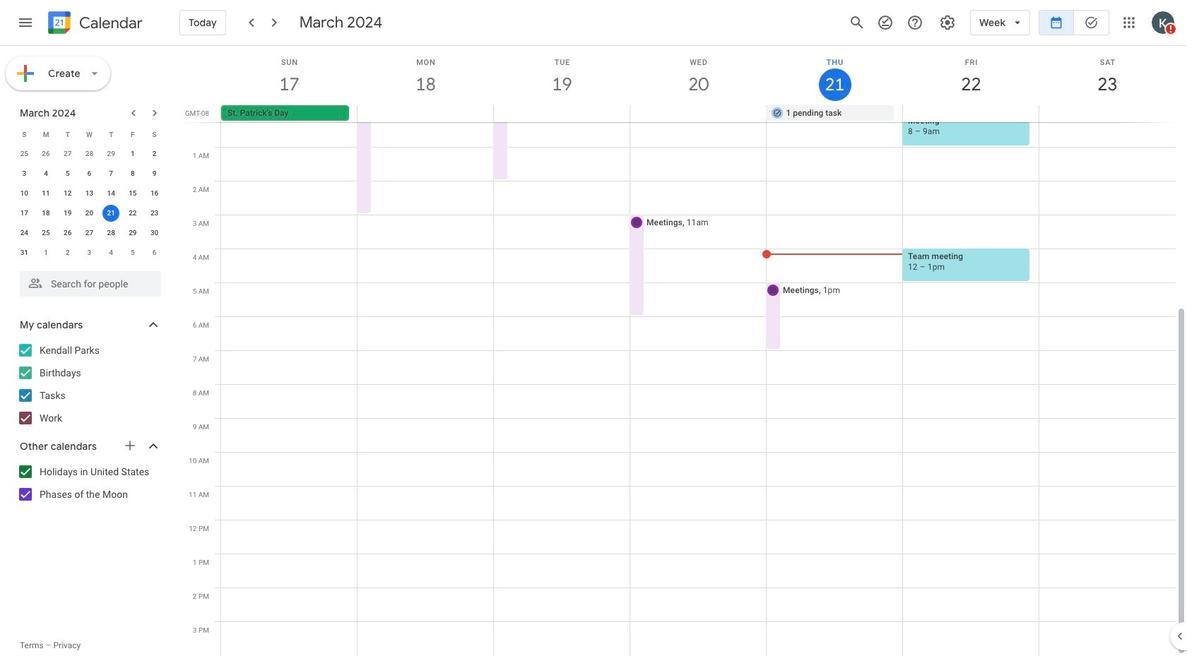 Task type: describe. For each thing, give the bounding box(es) containing it.
april 2 element
[[59, 245, 76, 262]]

10 element
[[16, 185, 33, 202]]

march 2024 grid
[[13, 124, 165, 263]]

april 4 element
[[103, 245, 120, 262]]

23 element
[[146, 205, 163, 222]]

4 element
[[37, 165, 54, 182]]

3 element
[[16, 165, 33, 182]]

april 3 element
[[81, 245, 98, 262]]

6 element
[[81, 165, 98, 182]]

26 element
[[59, 225, 76, 242]]

2 element
[[146, 146, 163, 163]]

31 element
[[16, 245, 33, 262]]

25 element
[[37, 225, 54, 242]]

my calendars list
[[3, 339, 175, 430]]

19 element
[[59, 205, 76, 222]]

28 element
[[103, 225, 120, 242]]

february 29 element
[[103, 146, 120, 163]]

29 element
[[124, 225, 141, 242]]

add other calendars image
[[123, 439, 137, 453]]

main drawer image
[[17, 14, 34, 31]]

16 element
[[146, 185, 163, 202]]

20 element
[[81, 205, 98, 222]]

Search for people text field
[[28, 271, 153, 297]]

settings menu image
[[939, 14, 956, 31]]

13 element
[[81, 185, 98, 202]]



Task type: locate. For each thing, give the bounding box(es) containing it.
18 element
[[37, 205, 54, 222]]

april 5 element
[[124, 245, 141, 262]]

22 element
[[124, 205, 141, 222]]

other calendars list
[[3, 461, 175, 506]]

february 25 element
[[16, 146, 33, 163]]

grid
[[181, 45, 1187, 657]]

heading
[[76, 14, 143, 31]]

7 element
[[103, 165, 120, 182]]

5 element
[[59, 165, 76, 182]]

15 element
[[124, 185, 141, 202]]

april 6 element
[[146, 245, 163, 262]]

12 element
[[59, 185, 76, 202]]

1 element
[[124, 146, 141, 163]]

calendar element
[[45, 8, 143, 40]]

february 28 element
[[81, 146, 98, 163]]

14 element
[[103, 185, 120, 202]]

21, today element
[[103, 205, 120, 222]]

cell inside march 2024 grid
[[100, 204, 122, 223]]

None search field
[[0, 266, 175, 297]]

row group
[[13, 144, 165, 263]]

february 26 element
[[37, 146, 54, 163]]

february 27 element
[[59, 146, 76, 163]]

april 1 element
[[37, 245, 54, 262]]

row
[[215, 105, 1187, 122], [13, 124, 165, 144], [13, 144, 165, 164], [13, 164, 165, 184], [13, 184, 165, 204], [13, 204, 165, 223], [13, 223, 165, 243], [13, 243, 165, 263]]

11 element
[[37, 185, 54, 202]]

27 element
[[81, 225, 98, 242]]

9 element
[[146, 165, 163, 182]]

heading inside calendar element
[[76, 14, 143, 31]]

8 element
[[124, 165, 141, 182]]

cell
[[358, 105, 494, 122], [494, 105, 630, 122], [630, 105, 767, 122], [903, 105, 1039, 122], [1039, 105, 1175, 122], [100, 204, 122, 223]]

17 element
[[16, 205, 33, 222]]

24 element
[[16, 225, 33, 242]]

30 element
[[146, 225, 163, 242]]



Task type: vqa. For each thing, say whether or not it's contained in the screenshot.
February 29 element
yes



